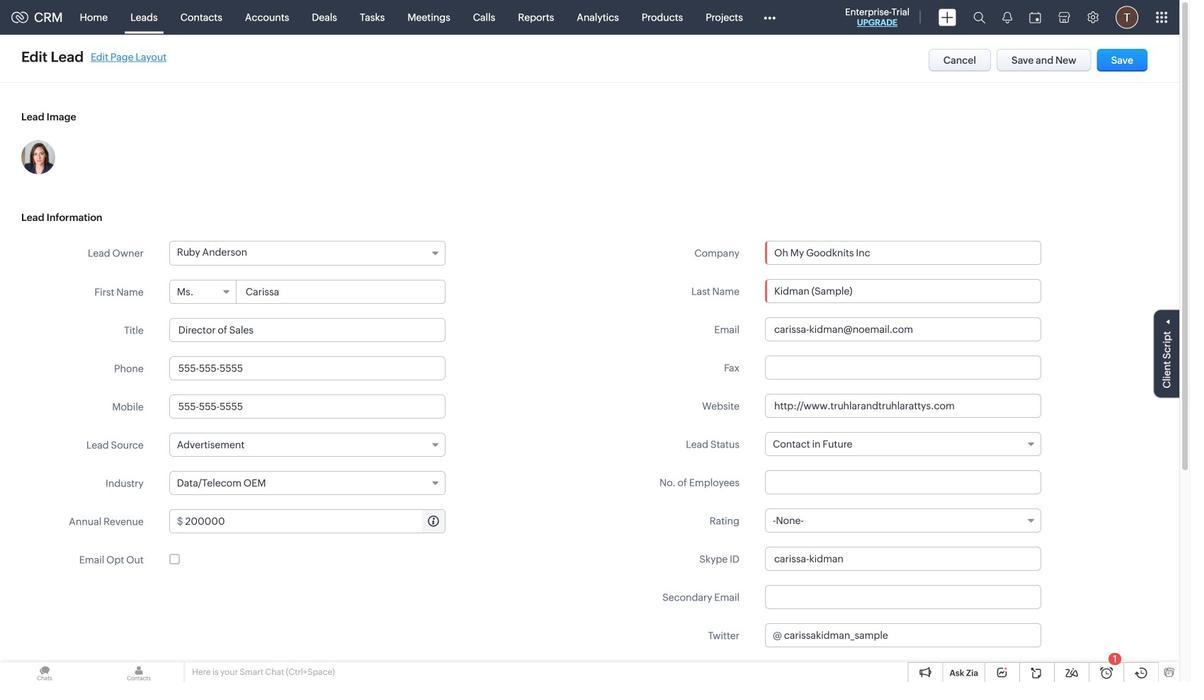 Task type: locate. For each thing, give the bounding box(es) containing it.
chats image
[[0, 662, 89, 682]]

Other Modules field
[[754, 6, 785, 29]]

None text field
[[237, 281, 445, 303], [765, 317, 1041, 341], [169, 356, 445, 380], [765, 394, 1041, 418], [169, 395, 445, 419], [784, 624, 1041, 647], [237, 281, 445, 303], [765, 317, 1041, 341], [169, 356, 445, 380], [765, 394, 1041, 418], [169, 395, 445, 419], [784, 624, 1041, 647]]

None text field
[[765, 279, 1041, 303], [169, 318, 445, 342], [765, 356, 1041, 380], [765, 470, 1041, 494], [185, 510, 445, 533], [765, 547, 1041, 571], [765, 585, 1041, 609], [765, 279, 1041, 303], [169, 318, 445, 342], [765, 356, 1041, 380], [765, 470, 1041, 494], [185, 510, 445, 533], [765, 547, 1041, 571], [765, 585, 1041, 609]]

signals element
[[994, 0, 1021, 35]]

None field
[[766, 242, 1041, 264], [170, 281, 236, 303], [765, 432, 1041, 456], [169, 433, 445, 457], [169, 471, 445, 495], [765, 509, 1041, 533], [766, 242, 1041, 264], [170, 281, 236, 303], [765, 432, 1041, 456], [169, 433, 445, 457], [169, 471, 445, 495], [765, 509, 1041, 533]]

profile image
[[1116, 6, 1138, 29]]

profile element
[[1107, 0, 1147, 34]]

contacts image
[[94, 662, 183, 682]]

search element
[[965, 0, 994, 35]]

create menu element
[[930, 0, 965, 34]]

logo image
[[11, 12, 28, 23]]



Task type: vqa. For each thing, say whether or not it's contained in the screenshot.
'Previous Record' ICON
no



Task type: describe. For each thing, give the bounding box(es) containing it.
search image
[[973, 11, 985, 23]]

create menu image
[[939, 9, 956, 26]]

signals image
[[1002, 11, 1012, 23]]

image image
[[21, 140, 55, 174]]

calendar image
[[1029, 12, 1041, 23]]



